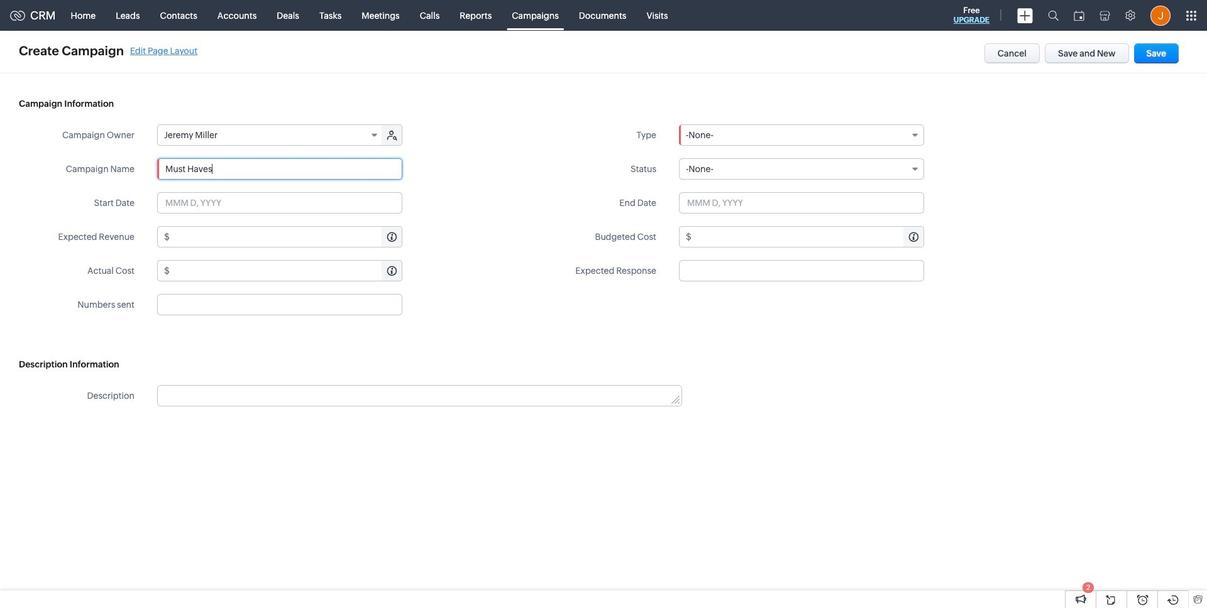 Task type: locate. For each thing, give the bounding box(es) containing it.
profile element
[[1143, 0, 1179, 31]]

None field
[[679, 125, 925, 146], [158, 125, 383, 145], [679, 159, 925, 180], [679, 125, 925, 146], [158, 125, 383, 145], [679, 159, 925, 180]]

calendar image
[[1074, 10, 1085, 20]]

create menu image
[[1018, 8, 1033, 23]]

create menu element
[[1010, 0, 1041, 31]]

profile image
[[1151, 5, 1171, 25]]

logo image
[[10, 10, 25, 20]]

None text field
[[694, 227, 924, 247], [679, 260, 925, 282], [172, 261, 402, 281], [157, 294, 403, 316], [694, 227, 924, 247], [679, 260, 925, 282], [172, 261, 402, 281], [157, 294, 403, 316]]

None text field
[[157, 159, 403, 180], [172, 227, 402, 247], [158, 386, 682, 406], [157, 159, 403, 180], [172, 227, 402, 247], [158, 386, 682, 406]]



Task type: vqa. For each thing, say whether or not it's contained in the screenshot.
first MMM D, YYYY text box from the left
yes



Task type: describe. For each thing, give the bounding box(es) containing it.
MMM D, YYYY text field
[[157, 192, 403, 214]]

search image
[[1049, 10, 1059, 21]]

search element
[[1041, 0, 1067, 31]]

MMM D, YYYY text field
[[679, 192, 925, 214]]



